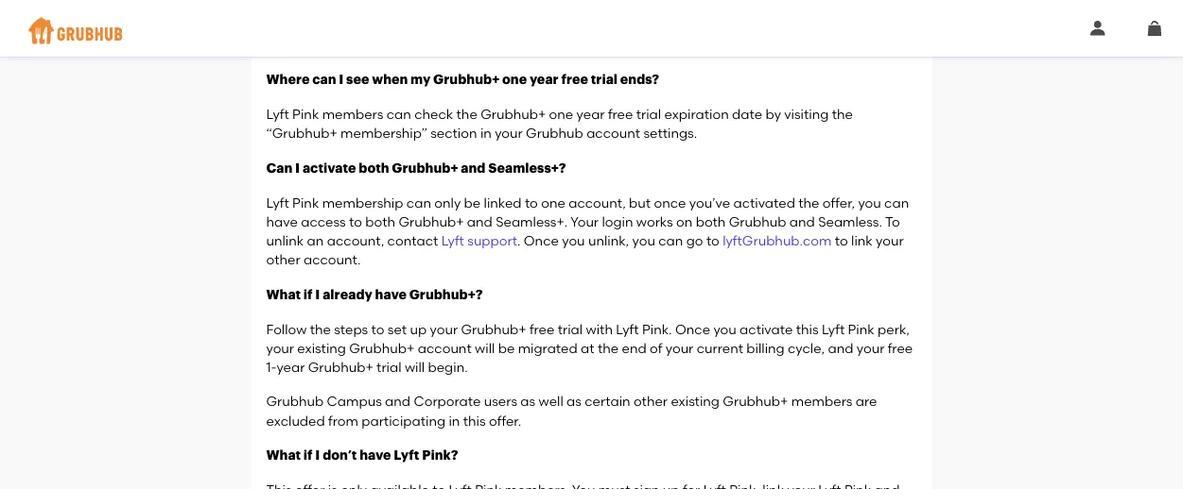 Task type: locate. For each thing, give the bounding box(es) containing it.
0 vertical spatial in
[[480, 126, 492, 142]]

in
[[480, 126, 492, 142], [449, 413, 460, 429]]

pink inside lyft pink members can check the grubhub+ one year free trial expiration date by visiting the "grubhub+ membership" section in your grubhub account settings.
[[292, 106, 319, 122]]

and
[[461, 162, 486, 175], [467, 214, 493, 230], [790, 214, 815, 230], [828, 341, 854, 357], [385, 394, 411, 410]]

0 horizontal spatial activate
[[303, 162, 356, 175]]

your right 'up'
[[430, 321, 458, 337]]

0 horizontal spatial this
[[463, 413, 486, 429]]

2 what from the top
[[266, 450, 301, 463]]

0 horizontal spatial be
[[464, 195, 481, 211]]

0 vertical spatial if
[[304, 288, 313, 302]]

1 vertical spatial in
[[449, 413, 460, 429]]

have up set
[[375, 288, 407, 302]]

grubhub up seamless+?
[[526, 126, 583, 142]]

trial up settings. on the top right of the page
[[636, 106, 661, 122]]

pink left the perk,
[[848, 321, 875, 337]]

account, up account.
[[327, 233, 384, 249]]

0 vertical spatial once
[[524, 233, 559, 249]]

ends?
[[620, 73, 659, 87]]

can i activate both grubhub+ and seamless+?
[[266, 162, 566, 175]]

grubhub+ up seamless+?
[[481, 106, 546, 122]]

2 horizontal spatial grubhub
[[729, 214, 787, 230]]

year inside lyft pink members can check the grubhub+ one year free trial expiration date by visiting the "grubhub+ membership" section in your grubhub account settings.
[[577, 106, 605, 122]]

0 horizontal spatial as
[[521, 394, 536, 410]]

excluded
[[266, 413, 325, 429]]

be
[[464, 195, 481, 211], [498, 341, 515, 357]]

the up section on the left of page
[[456, 106, 478, 122]]

this inside grubhub campus and corporate users as well as certain other existing grubhub+ members are excluded from participating in this offer.
[[463, 413, 486, 429]]

grubhub up excluded
[[266, 394, 324, 410]]

existing down current
[[671, 394, 720, 410]]

members down see in the top left of the page
[[322, 106, 383, 122]]

0 horizontal spatial members
[[322, 106, 383, 122]]

1 vertical spatial account
[[418, 341, 472, 357]]

this
[[796, 321, 819, 337], [463, 413, 486, 429]]

2 vertical spatial pink
[[848, 321, 875, 337]]

1 vertical spatial once
[[675, 321, 710, 337]]

.
[[517, 233, 521, 249]]

to left link at the right
[[835, 233, 848, 249]]

end
[[622, 341, 647, 357]]

have for don't
[[360, 450, 391, 463]]

1 vertical spatial one
[[549, 106, 573, 122]]

one up lyft pink members can check the grubhub+ one year free trial expiration date by visiting the "grubhub+ membership" section in your grubhub account settings.
[[502, 73, 527, 87]]

grubhub down activated
[[729, 214, 787, 230]]

seamless+.
[[496, 214, 568, 230]]

0 horizontal spatial other
[[266, 252, 300, 268]]

can up to
[[885, 195, 909, 211]]

1 horizontal spatial account
[[587, 126, 640, 142]]

members
[[322, 106, 383, 122], [792, 394, 853, 410]]

will
[[475, 341, 495, 357], [405, 360, 425, 376]]

0 horizontal spatial grubhub
[[266, 394, 324, 410]]

1 vertical spatial members
[[792, 394, 853, 410]]

the left offer,
[[799, 195, 820, 211]]

1 vertical spatial this
[[463, 413, 486, 429]]

support
[[468, 233, 517, 249]]

pink
[[292, 106, 319, 122], [292, 195, 319, 211], [848, 321, 875, 337]]

1 horizontal spatial once
[[675, 321, 710, 337]]

existing
[[297, 341, 346, 357], [671, 394, 720, 410]]

from
[[328, 413, 358, 429]]

to right go
[[706, 233, 720, 249]]

1 vertical spatial if
[[304, 450, 313, 463]]

0 vertical spatial members
[[322, 106, 383, 122]]

this up cycle,
[[796, 321, 819, 337]]

members inside grubhub campus and corporate users as well as certain other existing grubhub+ members are excluded from participating in this offer.
[[792, 394, 853, 410]]

in down corporate
[[449, 413, 460, 429]]

grubhub+ up campus on the bottom of page
[[308, 360, 373, 376]]

existing down steps
[[297, 341, 346, 357]]

and right cycle,
[[828, 341, 854, 357]]

participating
[[362, 413, 446, 429]]

1 vertical spatial what
[[266, 450, 301, 463]]

1 horizontal spatial will
[[475, 341, 495, 357]]

1 horizontal spatial existing
[[671, 394, 720, 410]]

other inside grubhub campus and corporate users as well as certain other existing grubhub+ members are excluded from participating in this offer.
[[634, 394, 668, 410]]

1 as from the left
[[521, 394, 536, 410]]

account, up 'your'
[[569, 195, 626, 211]]

free
[[561, 73, 588, 87], [608, 106, 633, 122], [530, 321, 555, 337], [888, 341, 913, 357]]

0 horizontal spatial year
[[277, 360, 305, 376]]

1-
[[266, 360, 277, 376]]

with
[[586, 321, 613, 337]]

have up unlink
[[266, 214, 298, 230]]

pink for members
[[292, 106, 319, 122]]

to
[[885, 214, 900, 230]]

seamless.
[[818, 214, 882, 230]]

be right only at the left of page
[[464, 195, 481, 211]]

as left well
[[521, 394, 536, 410]]

lyft up the '"grubhub+'
[[266, 106, 289, 122]]

lyft down can
[[266, 195, 289, 211]]

and up lyftgrubhub.com link
[[790, 214, 815, 230]]

this left offer.
[[463, 413, 486, 429]]

activate inside follow the steps to set up your grubhub+ free trial with lyft pink. once you activate this lyft pink perk, your existing grubhub+ account will be migrated at the end of your current billing cycle, and your free 1-year grubhub+ trial will begin.
[[740, 321, 793, 337]]

account left settings. on the top right of the page
[[587, 126, 640, 142]]

grubhub
[[526, 126, 583, 142], [729, 214, 787, 230], [266, 394, 324, 410]]

small image
[[1091, 21, 1106, 36]]

1 vertical spatial account,
[[327, 233, 384, 249]]

you up current
[[714, 321, 737, 337]]

2 as from the left
[[567, 394, 582, 410]]

the left steps
[[310, 321, 331, 337]]

your
[[495, 126, 523, 142], [876, 233, 904, 249], [430, 321, 458, 337], [266, 341, 294, 357], [666, 341, 694, 357], [857, 341, 885, 357]]

up
[[410, 321, 427, 337]]

if for already
[[304, 288, 313, 302]]

0 vertical spatial one
[[502, 73, 527, 87]]

what up follow
[[266, 288, 301, 302]]

your up seamless+?
[[495, 126, 523, 142]]

at
[[581, 341, 595, 357]]

trial
[[591, 73, 618, 87], [636, 106, 661, 122], [558, 321, 583, 337], [377, 360, 402, 376]]

grubhub inside lyft pink members can check the grubhub+ one year free trial expiration date by visiting the "grubhub+ membership" section in your grubhub account settings.
[[526, 126, 583, 142]]

be left migrated
[[498, 341, 515, 357]]

1 horizontal spatial members
[[792, 394, 853, 410]]

0 vertical spatial be
[[464, 195, 481, 211]]

you up seamless.
[[858, 195, 881, 211]]

one up the seamless+. on the top left of page
[[541, 195, 565, 211]]

lyft down only at the left of page
[[441, 233, 464, 249]]

lyft up cycle,
[[822, 321, 845, 337]]

trial up at at bottom
[[558, 321, 583, 337]]

offer,
[[823, 195, 855, 211]]

you
[[858, 195, 881, 211], [562, 233, 585, 249], [632, 233, 655, 249], [714, 321, 737, 337]]

0 vertical spatial have
[[266, 214, 298, 230]]

will up users
[[475, 341, 495, 357]]

year for expiration
[[577, 106, 605, 122]]

your down the perk,
[[857, 341, 885, 357]]

can up membership"
[[387, 106, 411, 122]]

as
[[521, 394, 536, 410], [567, 394, 582, 410]]

lyft support link
[[441, 233, 517, 249]]

1 horizontal spatial in
[[480, 126, 492, 142]]

0 vertical spatial account
[[587, 126, 640, 142]]

once up current
[[675, 321, 710, 337]]

in inside lyft pink members can check the grubhub+ one year free trial expiration date by visiting the "grubhub+ membership" section in your grubhub account settings.
[[480, 126, 492, 142]]

grubhub inside the lyft pink membership can only be linked to one account, but once you've activated the offer, you can have access to both grubhub+ and seamless+. your login works on both grubhub and seamless. to unlink an account, contact
[[729, 214, 787, 230]]

grubhub+ down only at the left of page
[[399, 214, 464, 230]]

1 vertical spatial year
[[577, 106, 605, 122]]

i for already
[[315, 288, 320, 302]]

1 horizontal spatial this
[[796, 321, 819, 337]]

your inside lyft pink members can check the grubhub+ one year free trial expiration date by visiting the "grubhub+ membership" section in your grubhub account settings.
[[495, 126, 523, 142]]

both
[[359, 162, 389, 175], [365, 214, 395, 230], [696, 214, 726, 230]]

1 vertical spatial existing
[[671, 394, 720, 410]]

year for ends?
[[530, 73, 559, 87]]

free up lyft pink members can check the grubhub+ one year free trial expiration date by visiting the "grubhub+ membership" section in your grubhub account settings.
[[561, 73, 588, 87]]

account up begin.
[[418, 341, 472, 357]]

existing inside follow the steps to set up your grubhub+ free trial with lyft pink. once you activate this lyft pink perk, your existing grubhub+ account will be migrated at the end of your current billing cycle, and your free 1-year grubhub+ trial will begin.
[[297, 341, 346, 357]]

you inside follow the steps to set up your grubhub+ free trial with lyft pink. once you activate this lyft pink perk, your existing grubhub+ account will be migrated at the end of your current billing cycle, and your free 1-year grubhub+ trial will begin.
[[714, 321, 737, 337]]

0 vertical spatial grubhub
[[526, 126, 583, 142]]

section
[[431, 126, 477, 142]]

2 vertical spatial one
[[541, 195, 565, 211]]

1 vertical spatial other
[[634, 394, 668, 410]]

year
[[530, 73, 559, 87], [577, 106, 605, 122], [277, 360, 305, 376]]

as right well
[[567, 394, 582, 410]]

to inside to link your other account.
[[835, 233, 848, 249]]

lyft up the end
[[616, 321, 639, 337]]

and up participating
[[385, 394, 411, 410]]

certain
[[585, 394, 631, 410]]

what down excluded
[[266, 450, 301, 463]]

pink inside the lyft pink membership can only be linked to one account, but once you've activated the offer, you can have access to both grubhub+ and seamless+. your login works on both grubhub and seamless. to unlink an account, contact
[[292, 195, 319, 211]]

1 horizontal spatial other
[[634, 394, 668, 410]]

set
[[388, 321, 407, 337]]

1 horizontal spatial grubhub
[[526, 126, 583, 142]]

what
[[266, 288, 301, 302], [266, 450, 301, 463]]

i left don't at the left bottom of page
[[315, 450, 320, 463]]

to left set
[[371, 321, 385, 337]]

your right "of"
[[666, 341, 694, 357]]

your inside to link your other account.
[[876, 233, 904, 249]]

the right at at bottom
[[598, 341, 619, 357]]

you down works
[[632, 233, 655, 249]]

i
[[339, 73, 344, 87], [295, 162, 300, 175], [315, 288, 320, 302], [315, 450, 320, 463]]

1 vertical spatial grubhub
[[729, 214, 787, 230]]

grubhub+ inside the lyft pink membership can only be linked to one account, but once you've activated the offer, you can have access to both grubhub+ and seamless+. your login works on both grubhub and seamless. to unlink an account, contact
[[399, 214, 464, 230]]

one up seamless+?
[[549, 106, 573, 122]]

2 vertical spatial year
[[277, 360, 305, 376]]

to
[[525, 195, 538, 211], [349, 214, 362, 230], [706, 233, 720, 249], [835, 233, 848, 249], [371, 321, 385, 337]]

once down the seamless+. on the top left of page
[[524, 233, 559, 249]]

link
[[851, 233, 873, 249]]

the
[[456, 106, 478, 122], [832, 106, 853, 122], [799, 195, 820, 211], [310, 321, 331, 337], [598, 341, 619, 357]]

well
[[539, 394, 564, 410]]

0 vertical spatial will
[[475, 341, 495, 357]]

will left begin.
[[405, 360, 425, 376]]

are
[[856, 394, 877, 410]]

1 horizontal spatial as
[[567, 394, 582, 410]]

existing inside grubhub campus and corporate users as well as certain other existing grubhub+ members are excluded from participating in this offer.
[[671, 394, 720, 410]]

have
[[266, 214, 298, 230], [375, 288, 407, 302], [360, 450, 391, 463]]

pink up access
[[292, 195, 319, 211]]

1 vertical spatial activate
[[740, 321, 793, 337]]

other
[[266, 252, 300, 268], [634, 394, 668, 410]]

0 vertical spatial account,
[[569, 195, 626, 211]]

you inside the lyft pink membership can only be linked to one account, but once you've activated the offer, you can have access to both grubhub+ and seamless+. your login works on both grubhub and seamless. to unlink an account, contact
[[858, 195, 881, 211]]

can left see in the top left of the page
[[312, 73, 336, 87]]

i left see in the top left of the page
[[339, 73, 344, 87]]

i for see
[[339, 73, 344, 87]]

0 horizontal spatial account
[[418, 341, 472, 357]]

both down membership
[[365, 214, 395, 230]]

in right section on the left of page
[[480, 126, 492, 142]]

once inside follow the steps to set up your grubhub+ free trial with lyft pink. once you activate this lyft pink perk, your existing grubhub+ account will be migrated at the end of your current billing cycle, and your free 1-year grubhub+ trial will begin.
[[675, 321, 710, 337]]

see
[[346, 73, 369, 87]]

contact
[[387, 233, 438, 249]]

0 vertical spatial activate
[[303, 162, 356, 175]]

account
[[587, 126, 640, 142], [418, 341, 472, 357]]

have right don't at the left bottom of page
[[360, 450, 391, 463]]

one inside lyft pink members can check the grubhub+ one year free trial expiration date by visiting the "grubhub+ membership" section in your grubhub account settings.
[[549, 106, 573, 122]]

0 vertical spatial existing
[[297, 341, 346, 357]]

expiration
[[665, 106, 729, 122]]

account,
[[569, 195, 626, 211], [327, 233, 384, 249]]

if left don't at the left bottom of page
[[304, 450, 313, 463]]

trial inside lyft pink members can check the grubhub+ one year free trial expiration date by visiting the "grubhub+ membership" section in your grubhub account settings.
[[636, 106, 661, 122]]

can left only at the left of page
[[407, 195, 431, 211]]

i left already
[[315, 288, 320, 302]]

2 horizontal spatial year
[[577, 106, 605, 122]]

1 vertical spatial will
[[405, 360, 425, 376]]

0 vertical spatial this
[[796, 321, 819, 337]]

i right can
[[295, 162, 300, 175]]

other down unlink
[[266, 252, 300, 268]]

on
[[676, 214, 693, 230]]

your down to
[[876, 233, 904, 249]]

grubhub+ up only at the left of page
[[392, 162, 458, 175]]

lyftgrubhub.com link
[[723, 233, 832, 249]]

1 horizontal spatial year
[[530, 73, 559, 87]]

other inside to link your other account.
[[266, 252, 300, 268]]

can
[[312, 73, 336, 87], [387, 106, 411, 122], [407, 195, 431, 211], [885, 195, 909, 211], [659, 233, 683, 249]]

members left are
[[792, 394, 853, 410]]

and up lyft support link
[[467, 214, 493, 230]]

1 vertical spatial have
[[375, 288, 407, 302]]

1 horizontal spatial activate
[[740, 321, 793, 337]]

0 vertical spatial pink
[[292, 106, 319, 122]]

1 horizontal spatial be
[[498, 341, 515, 357]]

1 vertical spatial pink
[[292, 195, 319, 211]]

0 horizontal spatial in
[[449, 413, 460, 429]]

already
[[323, 288, 373, 302]]

this inside follow the steps to set up your grubhub+ free trial with lyft pink. once you activate this lyft pink perk, your existing grubhub+ account will be migrated at the end of your current billing cycle, and your free 1-year grubhub+ trial will begin.
[[796, 321, 819, 337]]

other right certain
[[634, 394, 668, 410]]

lyft inside lyft pink members can check the grubhub+ one year free trial expiration date by visiting the "grubhub+ membership" section in your grubhub account settings.
[[266, 106, 289, 122]]

activate
[[303, 162, 356, 175], [740, 321, 793, 337]]

grubhub campus and corporate users as well as certain other existing grubhub+ members are excluded from participating in this offer.
[[266, 394, 877, 429]]

if left already
[[304, 288, 313, 302]]

0 vertical spatial what
[[266, 288, 301, 302]]

2 if from the top
[[304, 450, 313, 463]]

0 vertical spatial other
[[266, 252, 300, 268]]

1 if from the top
[[304, 288, 313, 302]]

1 vertical spatial be
[[498, 341, 515, 357]]

0 vertical spatial year
[[530, 73, 559, 87]]

to inside follow the steps to set up your grubhub+ free trial with lyft pink. once you activate this lyft pink perk, your existing grubhub+ account will be migrated at the end of your current billing cycle, and your free 1-year grubhub+ trial will begin.
[[371, 321, 385, 337]]

grubhub logo image
[[28, 12, 123, 50]]

grubhub+ down "billing"
[[723, 394, 788, 410]]

activate up "billing"
[[740, 321, 793, 337]]

unlink
[[266, 233, 304, 249]]

if for don't
[[304, 450, 313, 463]]

can inside lyft pink members can check the grubhub+ one year free trial expiration date by visiting the "grubhub+ membership" section in your grubhub account settings.
[[387, 106, 411, 122]]

one
[[502, 73, 527, 87], [549, 106, 573, 122], [541, 195, 565, 211]]

2 vertical spatial have
[[360, 450, 391, 463]]

grubhub+
[[433, 73, 500, 87], [481, 106, 546, 122], [392, 162, 458, 175], [399, 214, 464, 230], [461, 321, 526, 337], [349, 341, 415, 357], [308, 360, 373, 376], [723, 394, 788, 410]]

2 vertical spatial grubhub
[[266, 394, 324, 410]]

pink up the '"grubhub+'
[[292, 106, 319, 122]]

account.
[[304, 252, 361, 268]]

free up migrated
[[530, 321, 555, 337]]

don't
[[323, 450, 357, 463]]

be inside the lyft pink membership can only be linked to one account, but once you've activated the offer, you can have access to both grubhub+ and seamless+. your login works on both grubhub and seamless. to unlink an account, contact
[[464, 195, 481, 211]]

date
[[732, 106, 763, 122]]

0 horizontal spatial existing
[[297, 341, 346, 357]]

free down "ends?" on the top right
[[608, 106, 633, 122]]

activate down the '"grubhub+'
[[303, 162, 356, 175]]

1 what from the top
[[266, 288, 301, 302]]

grubhub inside grubhub campus and corporate users as well as certain other existing grubhub+ members are excluded from participating in this offer.
[[266, 394, 324, 410]]



Task type: describe. For each thing, give the bounding box(es) containing it.
follow the steps to set up your grubhub+ free trial with lyft pink. once you activate this lyft pink perk, your existing grubhub+ account will be migrated at the end of your current billing cycle, and your free 1-year grubhub+ trial will begin.
[[266, 321, 913, 376]]

cycle,
[[788, 341, 825, 357]]

what for what if i already have grubhub+?
[[266, 288, 301, 302]]

lyft support . once you unlink, you can go to lyftgrubhub.com
[[441, 233, 832, 249]]

membership
[[322, 195, 403, 211]]

year inside follow the steps to set up your grubhub+ free trial with lyft pink. once you activate this lyft pink perk, your existing grubhub+ account will be migrated at the end of your current billing cycle, and your free 1-year grubhub+ trial will begin.
[[277, 360, 305, 376]]

and inside follow the steps to set up your grubhub+ free trial with lyft pink. once you activate this lyft pink perk, your existing grubhub+ account will be migrated at the end of your current billing cycle, and your free 1-year grubhub+ trial will begin.
[[828, 341, 854, 357]]

can down on
[[659, 233, 683, 249]]

but
[[629, 195, 651, 211]]

you down 'your'
[[562, 233, 585, 249]]

once
[[654, 195, 686, 211]]

grubhub+ up migrated
[[461, 321, 526, 337]]

your down follow
[[266, 341, 294, 357]]

i for don't
[[315, 450, 320, 463]]

to link your other account.
[[266, 233, 904, 268]]

grubhub+ down set
[[349, 341, 415, 357]]

to up the seamless+. on the top left of page
[[525, 195, 538, 211]]

grubhub+ inside grubhub campus and corporate users as well as certain other existing grubhub+ members are excluded from participating in this offer.
[[723, 394, 788, 410]]

trial left "ends?" on the top right
[[591, 73, 618, 87]]

by
[[766, 106, 781, 122]]

begin.
[[428, 360, 468, 376]]

pink?
[[422, 450, 458, 463]]

activated
[[733, 195, 795, 211]]

one inside the lyft pink membership can only be linked to one account, but once you've activated the offer, you can have access to both grubhub+ and seamless+. your login works on both grubhub and seamless. to unlink an account, contact
[[541, 195, 565, 211]]

migrated
[[518, 341, 578, 357]]

be inside follow the steps to set up your grubhub+ free trial with lyft pink. once you activate this lyft pink perk, your existing grubhub+ account will be migrated at the end of your current billing cycle, and your free 1-year grubhub+ trial will begin.
[[498, 341, 515, 357]]

have for already
[[375, 288, 407, 302]]

and down section on the left of page
[[461, 162, 486, 175]]

current
[[697, 341, 743, 357]]

lyft pink members can check the grubhub+ one year free trial expiration date by visiting the "grubhub+ membership" section in your grubhub account settings.
[[266, 106, 853, 142]]

perk,
[[878, 321, 910, 337]]

settings.
[[644, 126, 697, 142]]

and inside grubhub campus and corporate users as well as certain other existing grubhub+ members are excluded from participating in this offer.
[[385, 394, 411, 410]]

lyftgrubhub.com
[[723, 233, 832, 249]]

0 horizontal spatial account,
[[327, 233, 384, 249]]

free inside lyft pink members can check the grubhub+ one year free trial expiration date by visiting the "grubhub+ membership" section in your grubhub account settings.
[[608, 106, 633, 122]]

one for my
[[502, 73, 527, 87]]

users
[[484, 394, 517, 410]]

both up membership
[[359, 162, 389, 175]]

of
[[650, 341, 663, 357]]

the inside the lyft pink membership can only be linked to one account, but once you've activated the offer, you can have access to both grubhub+ and seamless+. your login works on both grubhub and seamless. to unlink an account, contact
[[799, 195, 820, 211]]

works
[[636, 214, 673, 230]]

can
[[266, 162, 293, 175]]

login
[[602, 214, 633, 230]]

the right visiting
[[832, 106, 853, 122]]

lyft pink membership can only be linked to one account, but once you've activated the offer, you can have access to both grubhub+ and seamless+. your login works on both grubhub and seamless. to unlink an account, contact
[[266, 195, 909, 249]]

lyft inside the lyft pink membership can only be linked to one account, but once you've activated the offer, you can have access to both grubhub+ and seamless+. your login works on both grubhub and seamless. to unlink an account, contact
[[266, 195, 289, 211]]

1 horizontal spatial account,
[[569, 195, 626, 211]]

my
[[411, 73, 431, 87]]

where can i see when my grubhub+ one year free trial ends?
[[266, 73, 659, 87]]

what if i already have grubhub+?
[[266, 288, 483, 302]]

follow
[[266, 321, 307, 337]]

both down you've
[[696, 214, 726, 230]]

check
[[414, 106, 453, 122]]

go
[[686, 233, 703, 249]]

access
[[301, 214, 346, 230]]

only
[[434, 195, 461, 211]]

what for what if i don't have lyft pink?
[[266, 450, 301, 463]]

0 horizontal spatial once
[[524, 233, 559, 249]]

pink for membership
[[292, 195, 319, 211]]

"grubhub+
[[266, 126, 337, 142]]

one for the
[[549, 106, 573, 122]]

membership"
[[341, 126, 427, 142]]

your
[[571, 214, 599, 230]]

small image
[[1147, 21, 1163, 36]]

billing
[[747, 341, 785, 357]]

offer.
[[489, 413, 521, 429]]

campus
[[327, 394, 382, 410]]

in inside grubhub campus and corporate users as well as certain other existing grubhub+ members are excluded from participating in this offer.
[[449, 413, 460, 429]]

steps
[[334, 321, 368, 337]]

pink.
[[642, 321, 672, 337]]

lyft left "pink?"
[[394, 450, 419, 463]]

grubhub+ right the my
[[433, 73, 500, 87]]

seamless+?
[[488, 162, 566, 175]]

visiting
[[784, 106, 829, 122]]

an
[[307, 233, 324, 249]]

grubhub+ inside lyft pink members can check the grubhub+ one year free trial expiration date by visiting the "grubhub+ membership" section in your grubhub account settings.
[[481, 106, 546, 122]]

pink inside follow the steps to set up your grubhub+ free trial with lyft pink. once you activate this lyft pink perk, your existing grubhub+ account will be migrated at the end of your current billing cycle, and your free 1-year grubhub+ trial will begin.
[[848, 321, 875, 337]]

unlink,
[[588, 233, 629, 249]]

corporate
[[414, 394, 481, 410]]

free down the perk,
[[888, 341, 913, 357]]

grubhub+?
[[409, 288, 483, 302]]

when
[[372, 73, 408, 87]]

to down membership
[[349, 214, 362, 230]]

have inside the lyft pink membership can only be linked to one account, but once you've activated the offer, you can have access to both grubhub+ and seamless+. your login works on both grubhub and seamless. to unlink an account, contact
[[266, 214, 298, 230]]

linked
[[484, 195, 522, 211]]

trial down set
[[377, 360, 402, 376]]

account inside follow the steps to set up your grubhub+ free trial with lyft pink. once you activate this lyft pink perk, your existing grubhub+ account will be migrated at the end of your current billing cycle, and your free 1-year grubhub+ trial will begin.
[[418, 341, 472, 357]]

where
[[266, 73, 310, 87]]

account inside lyft pink members can check the grubhub+ one year free trial expiration date by visiting the "grubhub+ membership" section in your grubhub account settings.
[[587, 126, 640, 142]]

members inside lyft pink members can check the grubhub+ one year free trial expiration date by visiting the "grubhub+ membership" section in your grubhub account settings.
[[322, 106, 383, 122]]

0 horizontal spatial will
[[405, 360, 425, 376]]

you've
[[689, 195, 730, 211]]

what if i don't have lyft pink?
[[266, 450, 458, 463]]



Task type: vqa. For each thing, say whether or not it's contained in the screenshot.
Pink in the "lyft pink membership can only be linked to one account, but once you've activated the offer, you can have access to both grubhub+ and seamless+. your login works on both grubhub and seamless. to unlink an account, contact"
yes



